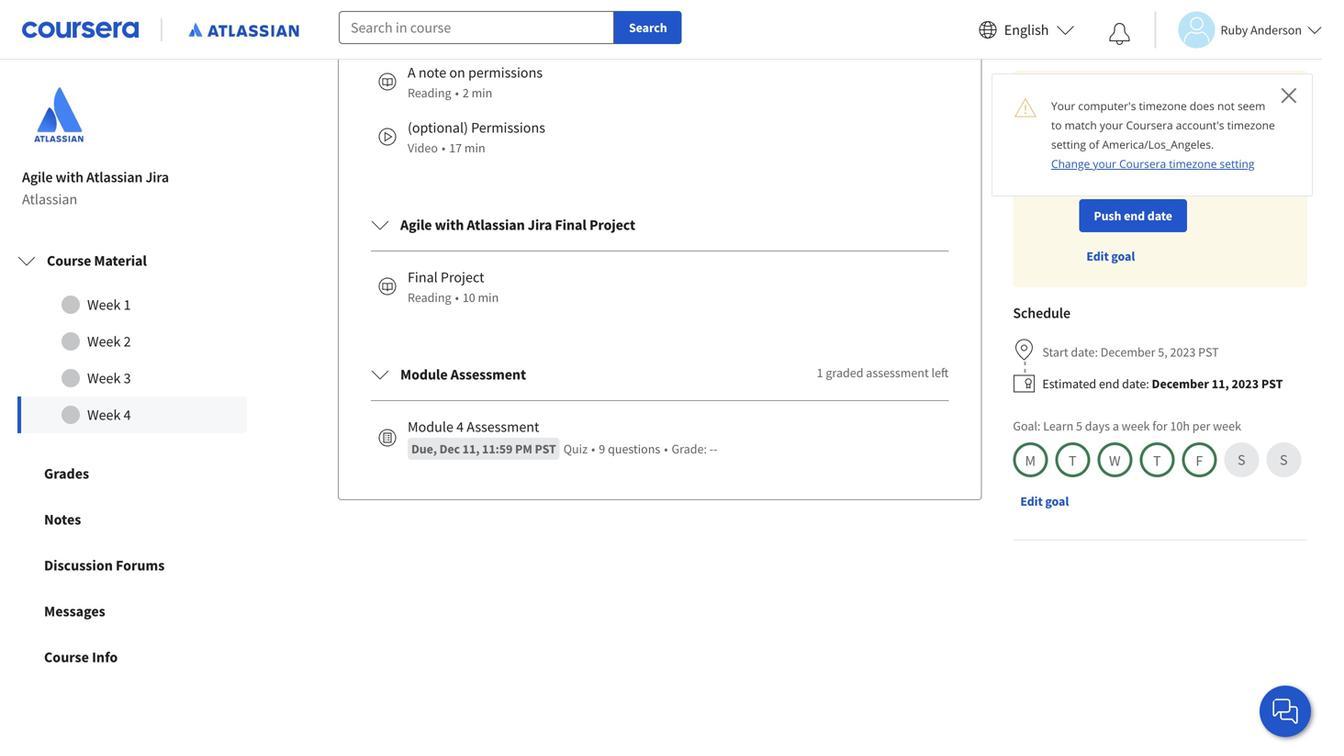 Task type: locate. For each thing, give the bounding box(es) containing it.
4 for week
[[124, 406, 131, 424]]

2 up 3
[[124, 333, 131, 351]]

(optional) permissions video • 17 min
[[408, 119, 546, 156]]

agile inside 'agile with atlassian jira atlassian'
[[22, 168, 53, 187]]

push inside button
[[1094, 208, 1122, 224]]

with inside 'agile with atlassian jira atlassian'
[[56, 168, 84, 187]]

edit goal
[[1087, 248, 1136, 265], [1021, 493, 1070, 510]]

end up achieve
[[1200, 116, 1221, 132]]

0 vertical spatial 1
[[124, 296, 131, 314]]

1 horizontal spatial push
[[1144, 116, 1171, 132]]

timezone down seem
[[1228, 118, 1276, 133]]

1 vertical spatial end
[[1125, 208, 1146, 224]]

0 horizontal spatial week
[[1122, 418, 1151, 435]]

to for no worries! push your end date to 12/17/2023 pst
[[1250, 116, 1261, 132]]

0 horizontal spatial end
[[1100, 376, 1120, 392]]

1 vertical spatial course
[[44, 649, 89, 667]]

end
[[1200, 116, 1221, 132], [1125, 208, 1146, 224], [1100, 376, 1120, 392]]

your
[[1052, 98, 1076, 113]]

date down not at right
[[1223, 116, 1247, 132]]

t for thursday element
[[1154, 452, 1162, 470]]

-
[[710, 441, 714, 458], [714, 441, 718, 458]]

due,
[[412, 441, 437, 458]]

0 vertical spatial with
[[56, 168, 84, 187]]

0 vertical spatial push
[[1144, 116, 1171, 132]]

messages
[[44, 603, 105, 621]]

to down seem
[[1250, 116, 1261, 132]]

min inside a note on permissions reading • 2 min
[[472, 85, 493, 101]]

1 t from the left
[[1069, 452, 1077, 470]]

pst up edit
[[1145, 134, 1167, 151]]

1 horizontal spatial setting
[[1221, 156, 1255, 171]]

Search in course text field
[[339, 11, 615, 44]]

• inside the final project reading • 10 min
[[455, 289, 459, 306]]

0 vertical spatial atlassian
[[86, 168, 143, 187]]

0 horizontal spatial edit goal button
[[1014, 485, 1077, 518]]

1 vertical spatial 2023
[[1232, 376, 1260, 392]]

0 horizontal spatial setting
[[1052, 137, 1087, 152]]

1 vertical spatial push
[[1094, 208, 1122, 224]]

t down "for"
[[1154, 452, 1162, 470]]

• left grade:
[[664, 441, 668, 458]]

0 horizontal spatial final
[[408, 268, 438, 287]]

min right 10
[[478, 289, 499, 306]]

reading down note
[[408, 85, 452, 101]]

permissions
[[469, 63, 543, 82]]

0 vertical spatial project
[[590, 216, 636, 234]]

note
[[419, 63, 447, 82]]

4
[[124, 406, 131, 424], [457, 418, 464, 436]]

min down permissions
[[472, 85, 493, 101]]

goal.
[[1264, 134, 1290, 151]]

jira for final
[[528, 216, 552, 234]]

4 down 3
[[124, 406, 131, 424]]

0 horizontal spatial s
[[1238, 451, 1246, 470]]

to down your
[[1052, 118, 1062, 133]]

thursday element
[[1143, 446, 1173, 477]]

jira
[[146, 168, 169, 187], [528, 216, 552, 234]]

timezone up no worries! push your end date to 12/17/2023 pst
[[1140, 98, 1188, 113]]

1 up week 2 link
[[124, 296, 131, 314]]

1 vertical spatial reading
[[408, 289, 452, 306]]

week down week 3
[[87, 406, 121, 424]]

edit goal for no worries! push your end date to
[[1087, 248, 1136, 265]]

0 horizontal spatial atlassian
[[22, 190, 77, 209]]

• left 9
[[592, 441, 596, 458]]

1 - from the left
[[710, 441, 714, 458]]

1 week from the top
[[87, 296, 121, 314]]

4 for module
[[457, 418, 464, 436]]

1 vertical spatial goal
[[1046, 493, 1070, 510]]

week for week 1
[[87, 296, 121, 314]]

1 vertical spatial 11,
[[463, 441, 480, 458]]

1 horizontal spatial s
[[1281, 451, 1289, 470]]

2 inside a note on permissions reading • 2 min
[[463, 85, 469, 101]]

min right the 17 at the top of the page
[[465, 140, 486, 156]]

1 horizontal spatial 2023
[[1232, 376, 1260, 392]]

course info
[[44, 649, 118, 667]]

december left 5,
[[1101, 344, 1156, 361]]

estimated
[[1043, 376, 1097, 392]]

end down start date: december 5, 2023 pst
[[1100, 376, 1120, 392]]

0 horizontal spatial goal
[[1046, 493, 1070, 510]]

1 vertical spatial 1
[[817, 365, 824, 381]]

t down 5
[[1069, 452, 1077, 470]]

1 left graded
[[817, 365, 824, 381]]

0 vertical spatial setting
[[1052, 137, 1087, 152]]

0 vertical spatial edit goal
[[1087, 248, 1136, 265]]

1 horizontal spatial 2
[[463, 85, 469, 101]]

f
[[1196, 452, 1204, 470]]

agile down atlassian image at the left top
[[22, 168, 53, 187]]

0 horizontal spatial edit goal
[[1021, 493, 1070, 510]]

your inside no worries! push your end date to 12/17/2023 pst
[[1173, 116, 1198, 132]]

1 vertical spatial agile
[[401, 216, 432, 234]]

0 vertical spatial course
[[47, 252, 91, 270]]

agile for agile with atlassian jira atlassian
[[22, 168, 53, 187]]

1 horizontal spatial 4
[[457, 418, 464, 436]]

also
[[1124, 153, 1146, 169]]

atlassian inside dropdown button
[[467, 216, 525, 234]]

show notifications image
[[1109, 23, 1131, 45]]

saturday element
[[1227, 445, 1258, 476]]

date down has
[[1148, 208, 1173, 224]]

to inside your computer's timezone does not seem to match your coursera account's timezone setting of america/los_angeles. change your coursera timezone setting
[[1052, 118, 1062, 133]]

reading
[[408, 85, 452, 101], [408, 289, 452, 306]]

• down 'on'
[[455, 85, 459, 101]]

1 horizontal spatial project
[[590, 216, 636, 234]]

1 horizontal spatial end
[[1125, 208, 1146, 224]]

date:
[[1072, 344, 1099, 361], [1123, 376, 1150, 392]]

2 week from the top
[[87, 333, 121, 351]]

estimated end date: december 11, 2023 pst
[[1043, 376, 1284, 392]]

week 4
[[87, 406, 131, 424]]

9
[[599, 441, 606, 458]]

1 vertical spatial date:
[[1123, 376, 1150, 392]]

2023 right 5,
[[1171, 344, 1196, 361]]

0 vertical spatial min
[[472, 85, 493, 101]]

and achieve your goal. you can also edit your learning goals if your schedule has changed.
[[1080, 134, 1290, 187]]

your down "of"
[[1094, 156, 1117, 171]]

looks
[[1028, 87, 1066, 106]]

0 horizontal spatial jira
[[146, 168, 169, 187]]

2 vertical spatial timezone
[[1170, 156, 1218, 171]]

5,
[[1159, 344, 1168, 361]]

0 vertical spatial 11,
[[1212, 376, 1230, 392]]

0 horizontal spatial edit
[[1021, 493, 1043, 510]]

agile for agile with atlassian jira final project
[[401, 216, 432, 234]]

1 s from the left
[[1238, 451, 1246, 470]]

jira inside dropdown button
[[528, 216, 552, 234]]

setting
[[1052, 137, 1087, 152], [1221, 156, 1255, 171]]

jira inside 'agile with atlassian jira atlassian'
[[146, 168, 169, 187]]

coursera up america/los_angeles.
[[1127, 118, 1174, 133]]

december down 5,
[[1153, 376, 1210, 392]]

with down atlassian image at the left top
[[56, 168, 84, 187]]

coursera down america/los_angeles.
[[1120, 156, 1167, 171]]

atlassian for agile with atlassian jira final project
[[467, 216, 525, 234]]

timezone mismatch warning modal dialog
[[992, 73, 1314, 197]]

2 vertical spatial end
[[1100, 376, 1120, 392]]

0 horizontal spatial t
[[1069, 452, 1077, 470]]

0 vertical spatial final
[[555, 216, 587, 234]]

timezone down the and
[[1170, 156, 1218, 171]]

atlassian down atlassian image at the left top
[[86, 168, 143, 187]]

0 horizontal spatial 4
[[124, 406, 131, 424]]

project inside dropdown button
[[590, 216, 636, 234]]

0 vertical spatial edit goal button
[[1080, 240, 1143, 273]]

course left info
[[44, 649, 89, 667]]

2 t from the left
[[1154, 452, 1162, 470]]

edit
[[1087, 248, 1110, 265], [1021, 493, 1043, 510]]

edit for goal: learn 5 days a week for 10h per week
[[1021, 493, 1043, 510]]

agile
[[22, 168, 53, 187], [401, 216, 432, 234]]

s right saturday element
[[1281, 451, 1289, 470]]

loud megaphone image image
[[1028, 115, 1072, 159]]

1 horizontal spatial agile
[[401, 216, 432, 234]]

goal for goal: learn 5 days a week for 10h per week
[[1046, 493, 1070, 510]]

t inside "element"
[[1069, 452, 1077, 470]]

with inside dropdown button
[[435, 216, 464, 234]]

goals
[[1246, 153, 1274, 169]]

notes link
[[0, 497, 265, 543]]

0 vertical spatial module
[[401, 366, 448, 384]]

2 week from the left
[[1214, 418, 1242, 435]]

t
[[1069, 452, 1077, 470], [1154, 452, 1162, 470]]

course
[[47, 252, 91, 270], [44, 649, 89, 667]]

1 vertical spatial jira
[[528, 216, 552, 234]]

start
[[1043, 344, 1069, 361]]

edit goal button down monday element
[[1014, 485, 1077, 518]]

0 horizontal spatial to
[[1052, 118, 1062, 133]]

1 horizontal spatial week
[[1214, 418, 1242, 435]]

wednesday element
[[1101, 446, 1130, 477]]

2 down 'on'
[[463, 85, 469, 101]]

course inside dropdown button
[[47, 252, 91, 270]]

with for agile with atlassian jira atlassian
[[56, 168, 84, 187]]

0 vertical spatial december
[[1101, 344, 1156, 361]]

reading left 10
[[408, 289, 452, 306]]

atlassian up course material
[[22, 190, 77, 209]]

america/los_angeles.
[[1103, 137, 1215, 152]]

s left sunday element
[[1238, 451, 1246, 470]]

date: right start
[[1072, 344, 1099, 361]]

4 inside module 4 assessment due, dec 11, 11:59 pm pst quiz • 9 questions • grade: --
[[457, 418, 464, 436]]

end for date
[[1125, 208, 1146, 224]]

0 vertical spatial date
[[1223, 116, 1247, 132]]

0 vertical spatial edit
[[1087, 248, 1110, 265]]

0 horizontal spatial 2023
[[1171, 344, 1196, 361]]

1 reading from the top
[[408, 85, 452, 101]]

change your coursera timezone setting link
[[1052, 156, 1255, 171]]

on
[[450, 63, 466, 82]]

to
[[1250, 116, 1261, 132], [1052, 118, 1062, 133]]

goal for no worries! push your end date to
[[1112, 248, 1136, 265]]

0 vertical spatial assessment
[[451, 366, 526, 384]]

end inside the push end date button
[[1125, 208, 1146, 224]]

1 horizontal spatial date:
[[1123, 376, 1150, 392]]

module
[[401, 366, 448, 384], [408, 418, 454, 436]]

week 2
[[87, 333, 131, 351]]

edit goal button for no worries! push your end date to
[[1080, 240, 1143, 273]]

1 horizontal spatial goal
[[1112, 248, 1136, 265]]

week down week 1
[[87, 333, 121, 351]]

edit down push end date
[[1087, 248, 1110, 265]]

1 vertical spatial edit
[[1021, 493, 1043, 510]]

for
[[1153, 418, 1168, 435]]

reading inside a note on permissions reading • 2 min
[[408, 85, 452, 101]]

s for sunday element
[[1281, 451, 1289, 470]]

1 vertical spatial with
[[435, 216, 464, 234]]

week for week 3
[[87, 369, 121, 388]]

course for course material
[[47, 252, 91, 270]]

agile inside dropdown button
[[401, 216, 432, 234]]

end for date:
[[1100, 376, 1120, 392]]

edit for no worries! push your end date to
[[1087, 248, 1110, 265]]

edit goal down push end date
[[1087, 248, 1136, 265]]

agile with atlassian jira final project button
[[356, 199, 964, 251]]

2 s from the left
[[1281, 451, 1289, 470]]

0 horizontal spatial agile
[[22, 168, 53, 187]]

3 week from the top
[[87, 369, 121, 388]]

jira for atlassian
[[146, 168, 169, 187]]

min inside "(optional) permissions video • 17 min"
[[465, 140, 486, 156]]

edit goal down monday element
[[1021, 493, 1070, 510]]

module inside module 4 assessment due, dec 11, 11:59 pm pst quiz • 9 questions • grade: --
[[408, 418, 454, 436]]

dec
[[440, 441, 460, 458]]

1 vertical spatial atlassian
[[22, 190, 77, 209]]

0 vertical spatial jira
[[146, 168, 169, 187]]

with up the final project reading • 10 min
[[435, 216, 464, 234]]

1 vertical spatial edit goal button
[[1014, 485, 1077, 518]]

0 horizontal spatial date:
[[1072, 344, 1099, 361]]

0 vertical spatial 2
[[463, 85, 469, 101]]

1 horizontal spatial date
[[1223, 116, 1247, 132]]

end down schedule
[[1125, 208, 1146, 224]]

1 horizontal spatial edit goal button
[[1080, 240, 1143, 273]]

date inside no worries! push your end date to 12/17/2023 pst
[[1223, 116, 1247, 132]]

1 vertical spatial final
[[408, 268, 438, 287]]

friday element
[[1185, 446, 1215, 477]]

1 horizontal spatial final
[[555, 216, 587, 234]]

date: down start date: december 5, 2023 pst
[[1123, 376, 1150, 392]]

edit goal button for goal: learn 5 days a week for 10h per week
[[1014, 485, 1077, 518]]

0 vertical spatial goal
[[1112, 248, 1136, 265]]

0 horizontal spatial push
[[1094, 208, 1122, 224]]

course left material on the top left of the page
[[47, 252, 91, 270]]

1 vertical spatial assessment
[[467, 418, 540, 436]]

2 horizontal spatial end
[[1200, 116, 1221, 132]]

2 vertical spatial atlassian
[[467, 216, 525, 234]]

to inside no worries! push your end date to 12/17/2023 pst
[[1250, 116, 1261, 132]]

assessment
[[451, 366, 526, 384], [467, 418, 540, 436]]

0 horizontal spatial with
[[56, 168, 84, 187]]

2 - from the left
[[714, 441, 718, 458]]

1
[[124, 296, 131, 314], [817, 365, 824, 381]]

edit goal button down push end date
[[1080, 240, 1143, 273]]

date
[[1223, 116, 1247, 132], [1148, 208, 1173, 224]]

module for module 4 assessment due, dec 11, 11:59 pm pst quiz • 9 questions • grade: --
[[408, 418, 454, 436]]

1 horizontal spatial t
[[1154, 452, 1162, 470]]

ruby anderson
[[1221, 22, 1303, 38]]

a note on permissions reading • 2 min
[[408, 63, 543, 101]]

s for saturday element
[[1238, 451, 1246, 470]]

atlassian up the final project reading • 10 min
[[467, 216, 525, 234]]

sunday element
[[1269, 445, 1300, 476]]

2023
[[1171, 344, 1196, 361], [1232, 376, 1260, 392]]

a
[[1113, 418, 1120, 435]]

4 week from the top
[[87, 406, 121, 424]]

2 reading from the top
[[408, 289, 452, 306]]

a
[[408, 63, 416, 82]]

warning image
[[1015, 96, 1037, 119]]

push up america/los_angeles.
[[1144, 116, 1171, 132]]

week for week 4
[[87, 406, 121, 424]]

week
[[87, 296, 121, 314], [87, 333, 121, 351], [87, 369, 121, 388], [87, 406, 121, 424]]

week up week 2 in the top of the page
[[87, 296, 121, 314]]

time
[[1193, 87, 1222, 106]]

2023 up saturday element
[[1232, 376, 1260, 392]]

1 vertical spatial 2
[[124, 333, 131, 351]]

4 up dec
[[457, 418, 464, 436]]

1 vertical spatial project
[[441, 268, 485, 287]]

min for project
[[478, 289, 499, 306]]

1 vertical spatial timezone
[[1228, 118, 1276, 133]]

help center image
[[1275, 701, 1297, 723]]

goal down the push end date button
[[1112, 248, 1136, 265]]

week right 'a'
[[1122, 418, 1151, 435]]

your up the and
[[1173, 116, 1198, 132]]

course material button
[[3, 235, 262, 287]]

setting down achieve
[[1221, 156, 1255, 171]]

pst right 5,
[[1199, 344, 1220, 361]]

pst
[[1145, 134, 1167, 151], [1199, 344, 1220, 361], [1262, 376, 1284, 392], [535, 441, 556, 458]]

pst right pm
[[535, 441, 556, 458]]

agile up the final project reading • 10 min
[[401, 216, 432, 234]]

0 vertical spatial date:
[[1072, 344, 1099, 361]]

goal:
[[1014, 418, 1041, 435]]

edit down monday element
[[1021, 493, 1043, 510]]

course for course info
[[44, 649, 89, 667]]

week left 3
[[87, 369, 121, 388]]

0 vertical spatial reading
[[408, 85, 452, 101]]

0 horizontal spatial 11,
[[463, 441, 480, 458]]

1 horizontal spatial with
[[435, 216, 464, 234]]

2 horizontal spatial atlassian
[[467, 216, 525, 234]]

2 vertical spatial min
[[478, 289, 499, 306]]

1 horizontal spatial atlassian
[[86, 168, 143, 187]]

to for your computer's timezone does not seem to match your coursera account's timezone setting of america/los_angeles. change your coursera timezone setting
[[1052, 118, 1062, 133]]

with for agile with atlassian jira final project
[[435, 216, 464, 234]]

week right per
[[1214, 418, 1242, 435]]

goal down tuesday "element" at the bottom right
[[1046, 493, 1070, 510]]

ruby
[[1221, 22, 1249, 38]]

edit goal for goal: learn 5 days a week for 10h per week
[[1021, 493, 1070, 510]]

0 vertical spatial agile
[[22, 168, 53, 187]]

• left the 17 at the top of the page
[[442, 140, 446, 156]]

like
[[1069, 87, 1092, 106]]

0 horizontal spatial date
[[1148, 208, 1173, 224]]

reading inside the final project reading • 10 min
[[408, 289, 452, 306]]

permissions
[[471, 119, 546, 137]]

1 vertical spatial min
[[465, 140, 486, 156]]

min inside the final project reading • 10 min
[[478, 289, 499, 306]]

1 vertical spatial module
[[408, 418, 454, 436]]

graded
[[826, 365, 864, 381]]

end inside no worries! push your end date to 12/17/2023 pst
[[1200, 116, 1221, 132]]

setting up "change"
[[1052, 137, 1087, 152]]

push down schedule
[[1094, 208, 1122, 224]]

• left 10
[[455, 289, 459, 306]]



Task type: describe. For each thing, give the bounding box(es) containing it.
and
[[1170, 134, 1190, 151]]

week 2 link
[[17, 323, 247, 360]]

agile with atlassian jira final project
[[401, 216, 636, 234]]

your up 12/17/2023
[[1100, 118, 1124, 133]]

does
[[1190, 98, 1215, 113]]

discussion forums link
[[0, 543, 265, 589]]

match
[[1065, 118, 1098, 133]]

more
[[1156, 87, 1190, 106]]

5
[[1077, 418, 1083, 435]]

17
[[449, 140, 462, 156]]

date inside button
[[1148, 208, 1173, 224]]

pst inside no worries! push your end date to 12/17/2023 pst
[[1145, 134, 1167, 151]]

quiz
[[564, 441, 588, 458]]

worries!
[[1098, 116, 1141, 132]]

module for module assessment
[[401, 366, 448, 384]]

schedule
[[1107, 171, 1155, 187]]

edit
[[1148, 153, 1169, 169]]

account's
[[1177, 118, 1225, 133]]

discussion
[[44, 557, 113, 575]]

0 horizontal spatial 1
[[124, 296, 131, 314]]

atlassian for agile with atlassian jira atlassian
[[86, 168, 143, 187]]

your down you
[[1080, 171, 1104, 187]]

• inside a note on permissions reading • 2 min
[[455, 85, 459, 101]]

monday element
[[1016, 446, 1046, 477]]

search
[[629, 19, 668, 36]]

seem
[[1238, 98, 1266, 113]]

grades
[[44, 465, 89, 483]]

your computer's timezone does not seem to match your coursera account's timezone setting of america/los_angeles. change your coursera timezone setting
[[1052, 98, 1276, 171]]

you
[[1095, 87, 1119, 106]]

no worries! push your end date to 12/17/2023 pst
[[1080, 116, 1261, 151]]

english
[[1005, 21, 1050, 39]]

week 4 link
[[17, 397, 247, 434]]

10
[[463, 289, 476, 306]]

final inside dropdown button
[[555, 216, 587, 234]]

✕
[[1281, 80, 1298, 110]]

english button
[[972, 0, 1083, 60]]

not
[[1218, 98, 1236, 113]]

1 vertical spatial coursera
[[1120, 156, 1167, 171]]

1 graded assessment left
[[817, 365, 949, 381]]

looks like you need more time
[[1028, 87, 1222, 106]]

1 horizontal spatial 11,
[[1212, 376, 1230, 392]]

goal: learn 5 days a week for 10h per week
[[1014, 418, 1242, 435]]

of
[[1090, 137, 1100, 152]]

grade:
[[672, 441, 707, 458]]

pm
[[515, 441, 533, 458]]

discussion forums
[[44, 557, 165, 575]]

final project reading • 10 min
[[408, 268, 499, 306]]

min for permissions
[[465, 140, 486, 156]]

week 1
[[87, 296, 131, 314]]

project inside the final project reading • 10 min
[[441, 268, 485, 287]]

✕ button
[[1281, 80, 1298, 110]]

forums
[[116, 557, 165, 575]]

schedule
[[1014, 304, 1071, 323]]

1 vertical spatial setting
[[1221, 156, 1255, 171]]

questions
[[608, 441, 661, 458]]

notes
[[44, 511, 81, 529]]

need
[[1122, 87, 1153, 106]]

push end date
[[1094, 208, 1173, 224]]

t for tuesday "element" at the bottom right
[[1069, 452, 1077, 470]]

atlassian image
[[22, 78, 96, 152]]

video
[[408, 140, 438, 156]]

1 horizontal spatial 1
[[817, 365, 824, 381]]

your up goals
[[1237, 134, 1261, 151]]

ruby anderson button
[[1155, 11, 1323, 48]]

learning
[[1199, 153, 1243, 169]]

module 4 assessment due, dec 11, 11:59 pm pst quiz • 9 questions • grade: --
[[408, 418, 718, 458]]

(optional)
[[408, 119, 468, 137]]

anderson
[[1251, 22, 1303, 38]]

can
[[1102, 153, 1121, 169]]

module assessment
[[401, 366, 526, 384]]

push inside no worries! push your end date to 12/17/2023 pst
[[1144, 116, 1171, 132]]

assessment
[[867, 365, 929, 381]]

if
[[1277, 153, 1283, 169]]

info
[[92, 649, 118, 667]]

0 vertical spatial 2023
[[1171, 344, 1196, 361]]

grades link
[[0, 451, 265, 497]]

1 week from the left
[[1122, 418, 1151, 435]]

learn
[[1044, 418, 1074, 435]]

11, inside module 4 assessment due, dec 11, 11:59 pm pst quiz • 9 questions • grade: --
[[463, 441, 480, 458]]

computer's
[[1079, 98, 1137, 113]]

week 3
[[87, 369, 131, 388]]

start date: december 5, 2023 pst
[[1043, 344, 1220, 361]]

w
[[1110, 452, 1121, 470]]

pst up sunday element
[[1262, 376, 1284, 392]]

coursera image
[[22, 15, 139, 44]]

changed.
[[1179, 171, 1229, 187]]

tuesday element
[[1059, 446, 1088, 477]]

assessment inside module 4 assessment due, dec 11, 11:59 pm pst quiz • 9 questions • grade: --
[[467, 418, 540, 436]]

chat with us image
[[1271, 697, 1301, 727]]

12/17/2023
[[1080, 134, 1143, 151]]

0 vertical spatial coursera
[[1127, 118, 1174, 133]]

pst inside module 4 assessment due, dec 11, 11:59 pm pst quiz • 9 questions • grade: --
[[535, 441, 556, 458]]

0 vertical spatial timezone
[[1140, 98, 1188, 113]]

• inside "(optional) permissions video • 17 min"
[[442, 140, 446, 156]]

3
[[124, 369, 131, 388]]

week for week 2
[[87, 333, 121, 351]]

course material
[[47, 252, 147, 270]]

0 horizontal spatial 2
[[124, 333, 131, 351]]

left
[[932, 365, 949, 381]]

m
[[1026, 452, 1036, 470]]

no
[[1080, 116, 1095, 132]]

material
[[94, 252, 147, 270]]

1 vertical spatial december
[[1153, 376, 1210, 392]]

final inside the final project reading • 10 min
[[408, 268, 438, 287]]

your down the and
[[1172, 153, 1196, 169]]

has
[[1158, 171, 1177, 187]]

change
[[1052, 156, 1091, 171]]

11:59
[[482, 441, 513, 458]]

week 3 link
[[17, 360, 247, 397]]

achieve
[[1193, 134, 1234, 151]]

10h
[[1171, 418, 1191, 435]]



Task type: vqa. For each thing, say whether or not it's contained in the screenshot.
the recommender should be able to highlight the applicant's character, work ethic, and professionalism. written on letterhead and signed if possible.
no



